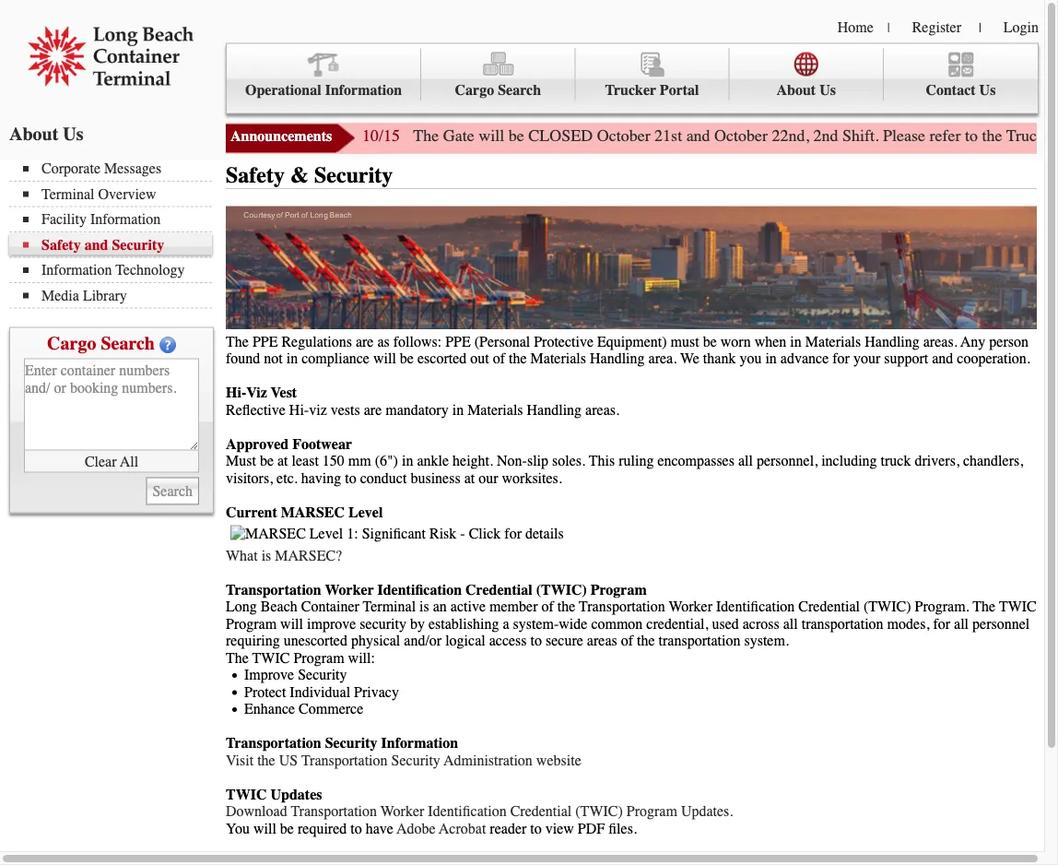 Task type: locate. For each thing, give the bounding box(es) containing it.
1 vertical spatial are
[[364, 401, 382, 418]]

ppe right ​​​​​the at the left top
[[253, 333, 278, 350]]

1 vertical spatial menu bar
[[9, 158, 221, 308]]

download
[[226, 803, 287, 820]]

2 horizontal spatial of
[[621, 632, 634, 649]]

1 vertical spatial areas.
[[586, 401, 620, 418]]

handling left the any
[[865, 333, 920, 350]]

us up 2nd
[[820, 82, 836, 99]]

contact
[[926, 82, 976, 99]]

transportation down commerce
[[302, 752, 388, 769]]

about us up 22nd,
[[777, 82, 836, 99]]

be
[[509, 126, 524, 145], [703, 333, 717, 350], [400, 350, 414, 367], [260, 452, 274, 470], [280, 820, 294, 837]]

all left personnel,
[[739, 452, 753, 470]]

0 horizontal spatial about
[[9, 123, 58, 144]]

1 horizontal spatial cargo
[[455, 82, 494, 99]]

administration
[[444, 752, 533, 769]]

shift.
[[843, 126, 879, 145]]

media
[[41, 287, 79, 304]]

1 horizontal spatial at
[[464, 470, 475, 487]]

2 horizontal spatial the
[[973, 598, 996, 615]]

all left personnel
[[954, 615, 969, 632]]

security down commerce
[[325, 735, 378, 752]]

1 vertical spatial safety
[[41, 236, 81, 253]]

by
[[410, 615, 425, 632]]

active
[[451, 598, 486, 615]]

safety inside corporate messages terminal overview facility information safety and security information technology media library
[[41, 236, 81, 253]]

1 horizontal spatial all
[[784, 615, 798, 632]]

2 horizontal spatial all
[[954, 615, 969, 632]]

security
[[360, 615, 407, 632]]

to right "150"
[[345, 470, 357, 487]]

be inside twic updates download transportation worker identification credential (twic) program updates. you will be required to have adobe acrobat reader to view pdf files.​
[[280, 820, 294, 837]]

reflective
[[226, 401, 286, 418]]

will inside ​​​​​the ppe regulations are as follows: ppe (personal protective equipment) must be worn when in materials handling areas. any person found not in compliance will be escorted out of the materials handling area. we thank you in advance for your support and cooperation.
[[373, 350, 396, 367]]

in right mandatory
[[453, 401, 464, 418]]

150
[[323, 452, 345, 470]]

1 horizontal spatial materials
[[531, 350, 587, 367]]

2 vertical spatial twic
[[226, 786, 267, 803]]

(twic) inside twic updates download transportation worker identification credential (twic) program updates. you will be required to have adobe acrobat reader to view pdf files.​
[[576, 803, 623, 820]]

footwear
[[292, 435, 352, 452]]

about us up corporate
[[9, 123, 84, 144]]

improve
[[244, 666, 294, 683]]

of right "areas"
[[621, 632, 634, 649]]

transportation down us
[[291, 803, 377, 820]]

view
[[546, 820, 574, 837]]

us
[[820, 82, 836, 99], [980, 82, 996, 99], [63, 123, 84, 144]]

Enter container numbers and/ or booking numbers.  text field
[[24, 358, 199, 450]]

clear all button
[[24, 450, 199, 473]]

not
[[264, 350, 283, 367]]

10/15 the gate will be closed october 21st and october 22nd, 2nd shift. please refer to the truck g
[[362, 126, 1059, 145]]

hi- up footwear
[[289, 401, 309, 418]]

what is marsec? link
[[226, 547, 342, 564]]

0 horizontal spatial menu bar
[[9, 158, 221, 308]]

transportation down the enhance
[[226, 735, 322, 752]]

cargo search up gate
[[455, 82, 541, 99]]

marsec level 1: significant risk - click for details image
[[231, 525, 564, 542]]

least
[[292, 452, 319, 470]]

to
[[966, 126, 978, 145], [345, 470, 357, 487], [531, 632, 542, 649], [351, 820, 362, 837], [531, 820, 542, 837]]

level
[[349, 504, 383, 521]]

updates
[[271, 786, 322, 803]]

0 horizontal spatial for
[[833, 350, 850, 367]]

terminal up physical
[[363, 598, 416, 615]]

about up corporate
[[9, 123, 58, 144]]

0 horizontal spatial the
[[226, 649, 249, 666]]

must
[[226, 452, 256, 470]]

1 horizontal spatial |
[[979, 20, 982, 35]]

materials right (personal
[[531, 350, 587, 367]]

0 horizontal spatial all
[[739, 452, 753, 470]]

1 horizontal spatial october
[[715, 126, 768, 145]]

transportation up "areas"
[[579, 598, 666, 615]]

cargo search link
[[422, 48, 576, 100]]

materials down out
[[468, 401, 523, 418]]

is right what
[[262, 547, 271, 564]]

of right out
[[493, 350, 505, 367]]

credential left pdf
[[511, 803, 572, 820]]

gate
[[443, 126, 475, 145]]

2 ppe from the left
[[446, 333, 471, 350]]

library
[[83, 287, 127, 304]]

0 vertical spatial areas.
[[924, 333, 958, 350]]

will right you
[[254, 820, 277, 837]]

protect
[[244, 683, 286, 701]]

0 horizontal spatial |
[[888, 20, 891, 35]]

in right when
[[791, 333, 802, 350]]

the right program.
[[973, 598, 996, 615]]

0 vertical spatial cargo search
[[455, 82, 541, 99]]

0 horizontal spatial safety
[[41, 236, 81, 253]]

safety down facility
[[41, 236, 81, 253]]

cargo search down 'library'
[[47, 332, 155, 354]]

safety
[[226, 163, 285, 188], [41, 236, 81, 253]]

1 vertical spatial cargo
[[47, 332, 96, 354]]

the right out
[[509, 350, 527, 367]]

0 horizontal spatial october
[[597, 126, 651, 145]]

be inside approved footwear must be at least 150 mm (6") in ankle height. non-slip soles. this ruling encompasses all personnel, including truck drivers, chandlers, visitors, etc. having to conduct business at our worksites.
[[260, 452, 274, 470]]

0 vertical spatial about us
[[777, 82, 836, 99]]

0 horizontal spatial areas.
[[586, 401, 620, 418]]

all
[[120, 453, 138, 470]]

any
[[961, 333, 986, 350]]

corporate messages link
[[23, 160, 212, 177]]

october left 21st
[[597, 126, 651, 145]]

us up corporate
[[63, 123, 84, 144]]

a
[[503, 615, 510, 632]]

1 vertical spatial about us
[[9, 123, 84, 144]]

0 horizontal spatial is
[[262, 547, 271, 564]]

is inside transportation worker identification credential (twic) program long beach container terminal is an active member of the transportation worker identification credential (twic) program. the twic program will improve security by establishing a system-wide common credential, used across all transportation modes, for all personnel requiring unescorted physical and/or logical access to secure areas of the transportation system. the twic program will:
[[420, 598, 430, 615]]

worker left the across
[[669, 598, 713, 615]]

ppe
[[253, 333, 278, 350], [446, 333, 471, 350]]

information up media
[[41, 261, 112, 278]]

for inside ​​​​​the ppe regulations are as follows: ppe (personal protective equipment) must be worn when in materials handling areas. any person found not in compliance will be escorted out of the materials handling area. we thank you in advance for your support and cooperation.
[[833, 350, 850, 367]]

2 vertical spatial and
[[933, 350, 954, 367]]

drivers,
[[915, 452, 960, 470]]

security down "10/15" in the left of the page
[[314, 163, 393, 188]]

trucker portal link
[[576, 48, 730, 100]]

1 horizontal spatial cargo search
[[455, 82, 541, 99]]

secure
[[546, 632, 584, 649]]

transportation inside twic updates download transportation worker identification credential (twic) program updates. you will be required to have adobe acrobat reader to view pdf files.​
[[291, 803, 377, 820]]

worker up improve
[[325, 581, 374, 598]]

menu bar containing operational information
[[226, 43, 1039, 114]]

october left 22nd,
[[715, 126, 768, 145]]

credential,
[[647, 615, 709, 632]]

security down unescorted
[[298, 666, 347, 683]]

the left gate
[[413, 126, 439, 145]]

1 vertical spatial is
[[420, 598, 430, 615]]

| left login link
[[979, 20, 982, 35]]

at left our
[[464, 470, 475, 487]]

handling left area.
[[590, 350, 645, 367]]

&
[[290, 163, 309, 188]]

contact us link
[[884, 48, 1038, 100]]

information up "10/15" in the left of the page
[[325, 82, 402, 99]]

be left required
[[280, 820, 294, 837]]

information down privacy at bottom
[[381, 735, 458, 752]]

transportation
[[802, 615, 884, 632], [659, 632, 741, 649]]

| right home link
[[888, 20, 891, 35]]

1 horizontal spatial ppe
[[446, 333, 471, 350]]

is left an
[[420, 598, 430, 615]]

the left us
[[257, 752, 275, 769]]

and right 21st
[[687, 126, 711, 145]]

1 horizontal spatial menu bar
[[226, 43, 1039, 114]]

required
[[298, 820, 347, 837]]

marsec
[[281, 504, 345, 521]]

search down media library link
[[101, 332, 155, 354]]

the up 'secure'
[[558, 598, 576, 615]]

materials right when
[[806, 333, 862, 350]]

1 horizontal spatial areas.
[[924, 333, 958, 350]]

found
[[226, 350, 260, 367]]

the right "areas"
[[637, 632, 655, 649]]

us for about us link
[[820, 82, 836, 99]]

0 horizontal spatial of
[[493, 350, 505, 367]]

login link
[[1004, 18, 1039, 36]]

1 vertical spatial of
[[542, 598, 554, 615]]

None submit
[[146, 477, 199, 505]]

1 horizontal spatial is
[[420, 598, 430, 615]]

1 october from the left
[[597, 126, 651, 145]]

the up protect
[[226, 649, 249, 666]]

for right modes,
[[934, 615, 951, 632]]

what is marsec?
[[226, 547, 342, 564]]

system.
[[745, 632, 789, 649]]

in right you
[[766, 350, 777, 367]]

areas. inside ​​​​​the ppe regulations are as follows: ppe (personal protective equipment) must be worn when in materials handling areas. any person found not in compliance will be escorted out of the materials handling area. we thank you in advance for your support and cooperation.
[[924, 333, 958, 350]]

worker inside twic updates download transportation worker identification credential (twic) program updates. you will be required to have adobe acrobat reader to view pdf files.​
[[381, 803, 425, 820]]

will
[[479, 126, 505, 145], [373, 350, 396, 367], [280, 615, 303, 632], [254, 820, 277, 837]]

0 vertical spatial are
[[356, 333, 374, 350]]

security up "adobe"
[[391, 752, 441, 769]]

area.
[[649, 350, 677, 367]]

1 horizontal spatial for
[[934, 615, 951, 632]]

0 vertical spatial the
[[413, 126, 439, 145]]

be left closed on the top of the page
[[509, 126, 524, 145]]

to left 'secure'
[[531, 632, 542, 649]]

are right vests
[[364, 401, 382, 418]]

(twic) up wide
[[536, 581, 587, 598]]

transportation left the across
[[659, 632, 741, 649]]

about up 22nd,
[[777, 82, 816, 99]]

clear
[[85, 453, 117, 470]]

about us inside about us link
[[777, 82, 836, 99]]

1 horizontal spatial of
[[542, 598, 554, 615]]

terminal down corporate
[[41, 185, 95, 202]]

2 horizontal spatial and
[[933, 350, 954, 367]]

1 horizontal spatial worker
[[381, 803, 425, 820]]

have
[[366, 820, 394, 837]]

1 horizontal spatial the
[[413, 126, 439, 145]]

information inside transportation security information visit the us transportation security administration website
[[381, 735, 458, 752]]

credential inside twic updates download transportation worker identification credential (twic) program updates. you will be required to have adobe acrobat reader to view pdf files.​
[[511, 803, 572, 820]]

all
[[739, 452, 753, 470], [784, 615, 798, 632], [954, 615, 969, 632]]

2 october from the left
[[715, 126, 768, 145]]

(personal
[[475, 333, 530, 350]]

terminal inside corporate messages terminal overview facility information safety and security information technology media library
[[41, 185, 95, 202]]

menu bar
[[226, 43, 1039, 114], [9, 158, 221, 308]]

at left least
[[278, 452, 288, 470]]

2 | from the left
[[979, 20, 982, 35]]

worker down visit the us transportation security administration website link
[[381, 803, 425, 820]]

this
[[589, 452, 615, 470]]

information inside the operational information link
[[325, 82, 402, 99]]

credential
[[466, 581, 533, 598], [799, 598, 860, 615], [511, 803, 572, 820]]

0 horizontal spatial and
[[85, 236, 108, 253]]

1 horizontal spatial transportation
[[802, 615, 884, 632]]

across
[[743, 615, 780, 632]]

areas. left the any
[[924, 333, 958, 350]]

2 vertical spatial of
[[621, 632, 634, 649]]

areas. up this
[[586, 401, 620, 418]]

0 horizontal spatial ppe
[[253, 333, 278, 350]]

program left updates. at the right bottom
[[627, 803, 678, 820]]

1 vertical spatial cargo search
[[47, 332, 155, 354]]

worn
[[721, 333, 751, 350]]

areas. inside hi-viz vest reflective hi-viz vests are mandatory in materials handling areas.
[[586, 401, 620, 418]]

1 | from the left
[[888, 20, 891, 35]]

1 vertical spatial terminal
[[363, 598, 416, 615]]

pdf
[[578, 820, 605, 837]]

transportation left modes,
[[802, 615, 884, 632]]

commerce
[[299, 701, 364, 718]]

1 horizontal spatial about
[[777, 82, 816, 99]]

cargo search inside cargo search link
[[455, 82, 541, 99]]

us right contact
[[980, 82, 996, 99]]

handling up soles.
[[527, 401, 582, 418]]

truck
[[1007, 126, 1046, 145]]

and/or
[[404, 632, 442, 649]]

1 vertical spatial search
[[101, 332, 155, 354]]

out
[[471, 350, 489, 367]]

search up closed on the top of the page
[[498, 82, 541, 99]]

materials
[[806, 333, 862, 350], [531, 350, 587, 367], [468, 401, 523, 418]]

twic down visit
[[226, 786, 267, 803]]

cargo down media
[[47, 332, 96, 354]]

0 vertical spatial menu bar
[[226, 43, 1039, 114]]

information down overview
[[90, 211, 161, 228]]

will right "compliance"
[[373, 350, 396, 367]]

2 horizontal spatial us
[[980, 82, 996, 99]]

credential up a
[[466, 581, 533, 598]]

1 horizontal spatial search
[[498, 82, 541, 99]]

mm
[[348, 452, 371, 470]]

facility
[[41, 211, 87, 228]]

us for contact us link
[[980, 82, 996, 99]]

cargo up gate
[[455, 82, 494, 99]]

ppe right 'follows:'
[[446, 333, 471, 350]]

are
[[356, 333, 374, 350], [364, 401, 382, 418]]

(twic) left program.
[[864, 598, 912, 615]]

1 horizontal spatial terminal
[[363, 598, 416, 615]]

areas.
[[924, 333, 958, 350], [586, 401, 620, 418]]

wide
[[559, 615, 588, 632]]

1 horizontal spatial us
[[820, 82, 836, 99]]

the inside transportation security information visit the us transportation security administration website
[[257, 752, 275, 769]]

0 vertical spatial terminal
[[41, 185, 95, 202]]

0 horizontal spatial materials
[[468, 401, 523, 418]]

business
[[411, 470, 461, 487]]

and down facility information link
[[85, 236, 108, 253]]

1 horizontal spatial safety
[[226, 163, 285, 188]]

physical
[[351, 632, 400, 649]]

are left the as
[[356, 333, 374, 350]]

2 vertical spatial the
[[226, 649, 249, 666]]

security inside corporate messages terminal overview facility information safety and security information technology media library
[[112, 236, 164, 253]]

1 horizontal spatial handling
[[590, 350, 645, 367]]

information
[[325, 82, 402, 99], [90, 211, 161, 228], [41, 261, 112, 278], [381, 735, 458, 752]]

media library link
[[23, 287, 212, 304]]

twic up protect
[[252, 649, 290, 666]]

1 vertical spatial for
[[934, 615, 951, 632]]

of left wide
[[542, 598, 554, 615]]

security
[[314, 163, 393, 188], [112, 236, 164, 253], [298, 666, 347, 683], [325, 735, 378, 752], [391, 752, 441, 769]]

0 vertical spatial of
[[493, 350, 505, 367]]

operational information
[[245, 82, 402, 99]]

0 vertical spatial cargo
[[455, 82, 494, 99]]

trucker portal
[[605, 82, 699, 99]]

for left 'your'
[[833, 350, 850, 367]]

(twic) right view
[[576, 803, 623, 820]]

to inside transportation worker identification credential (twic) program long beach container terminal is an active member of the transportation worker identification credential (twic) program. the twic program will improve security by establishing a system-wide common credential, used across all transportation modes, for all personnel requiring unescorted physical and/or logical access to secure areas of the transportation system. the twic program will:
[[531, 632, 542, 649]]

0 horizontal spatial terminal
[[41, 185, 95, 202]]

security up 'technology'
[[112, 236, 164, 253]]

0 horizontal spatial handling
[[527, 401, 582, 418]]

0 horizontal spatial about us
[[9, 123, 84, 144]]

height.
[[453, 452, 493, 470]]

home
[[838, 18, 874, 36]]

beach
[[261, 598, 298, 615]]

thank
[[703, 350, 736, 367]]

1 horizontal spatial about us
[[777, 82, 836, 99]]

0 vertical spatial about
[[777, 82, 816, 99]]

0 vertical spatial safety
[[226, 163, 285, 188]]

hi- down found
[[226, 384, 246, 401]]

safety and security link
[[23, 236, 212, 253]]

all right the across
[[784, 615, 798, 632]]

1 vertical spatial and
[[85, 236, 108, 253]]

0 vertical spatial and
[[687, 126, 711, 145]]

0 vertical spatial for
[[833, 350, 850, 367]]



Task type: describe. For each thing, give the bounding box(es) containing it.
0 vertical spatial search
[[498, 82, 541, 99]]

to right refer at the right of the page
[[966, 126, 978, 145]]

be right the as
[[400, 350, 414, 367]]

terminal inside transportation worker identification credential (twic) program long beach container terminal is an active member of the transportation worker identification credential (twic) program. the twic program will improve security by establishing a system-wide common credential, used across all transportation modes, for all personnel requiring unescorted physical and/or logical access to secure areas of the transportation system. the twic program will:
[[363, 598, 416, 615]]

1 vertical spatial twic
[[252, 649, 290, 666]]

you
[[740, 350, 762, 367]]

please
[[884, 126, 926, 145]]

​​​​​the
[[226, 333, 249, 350]]

facility information link
[[23, 211, 212, 228]]

visit the us transportation security administration website link
[[226, 752, 582, 769]]

(6")
[[375, 452, 398, 470]]

regulations
[[282, 333, 352, 350]]

0 horizontal spatial search
[[101, 332, 155, 354]]

portal
[[660, 82, 699, 99]]

establishing
[[429, 615, 499, 632]]

support
[[885, 350, 929, 367]]

files.​
[[609, 820, 637, 837]]

access
[[489, 632, 527, 649]]

visit
[[226, 752, 254, 769]]

g
[[1050, 126, 1059, 145]]

register
[[913, 18, 962, 36]]

us
[[279, 752, 298, 769]]

long
[[226, 598, 257, 615]]

1 horizontal spatial hi-
[[289, 401, 309, 418]]

messages
[[104, 160, 162, 177]]

approved footwear must be at least 150 mm (6") in ankle height. non-slip soles. this ruling encompasses all personnel, including truck drivers, chandlers, visitors, etc. having to conduct business at our worksites.
[[226, 435, 1024, 487]]

terminal overview link
[[23, 185, 212, 202]]

0 horizontal spatial transportation
[[659, 632, 741, 649]]

1 vertical spatial about
[[9, 123, 58, 144]]

vest
[[271, 384, 297, 401]]

common
[[591, 615, 643, 632]]

0 horizontal spatial cargo search
[[47, 332, 155, 354]]

0 vertical spatial is
[[262, 547, 271, 564]]

1 horizontal spatial and
[[687, 126, 711, 145]]

used
[[712, 615, 739, 632]]

for inside transportation worker identification credential (twic) program long beach container terminal is an active member of the transportation worker identification credential (twic) program. the twic program will improve security by establishing a system-wide common credential, used across all transportation modes, for all personnel requiring unescorted physical and/or logical access to secure areas of the transportation system. the twic program will:
[[934, 615, 951, 632]]

handling inside hi-viz vest reflective hi-viz vests are mandatory in materials handling areas.
[[527, 401, 582, 418]]

0 horizontal spatial hi-
[[226, 384, 246, 401]]

download transportation worker identification credential (twic) program updates. link
[[226, 803, 733, 820]]

and inside corporate messages terminal overview facility information safety and security information technology media library
[[85, 236, 108, 253]]

logical
[[446, 632, 486, 649]]

are inside hi-viz vest reflective hi-viz vests are mandatory in materials handling areas.
[[364, 401, 382, 418]]

identification inside twic updates download transportation worker identification credential (twic) program updates. you will be required to have adobe acrobat reader to view pdf files.​
[[428, 803, 507, 820]]

truck
[[881, 452, 912, 470]]

register link
[[913, 18, 962, 36]]

non-
[[497, 452, 527, 470]]

in inside approved footwear must be at least 150 mm (6") in ankle height. non-slip soles. this ruling encompasses all personnel, including truck drivers, chandlers, visitors, etc. having to conduct business at our worksites.
[[402, 452, 413, 470]]

the left truck
[[983, 126, 1003, 145]]

trucker
[[605, 82, 657, 99]]

enhance
[[244, 701, 295, 718]]

to inside approved footwear must be at least 150 mm (6") in ankle height. non-slip soles. this ruling encompasses all personnel, including truck drivers, chandlers, visitors, etc. having to conduct business at our worksites.
[[345, 470, 357, 487]]

personnel,
[[757, 452, 818, 470]]

be right "must"
[[703, 333, 717, 350]]

viz
[[309, 401, 327, 418]]

to left view
[[531, 820, 542, 837]]

twic updates download transportation worker identification credential (twic) program updates. you will be required to have adobe acrobat reader to view pdf files.​
[[226, 786, 733, 837]]

what
[[226, 547, 258, 564]]

operational information link
[[227, 48, 422, 100]]

improve security protect individual privacy enhance commerce
[[244, 666, 399, 718]]

refer
[[930, 126, 961, 145]]

conduct
[[360, 470, 407, 487]]

we
[[681, 350, 700, 367]]

21st
[[655, 126, 683, 145]]

1 ppe from the left
[[253, 333, 278, 350]]

​​​​​the ppe regulations are as follows: ppe (personal protective equipment) must be worn when in materials handling areas. any person found not in compliance will be escorted out of the materials handling area. we thank you in advance for your support and cooperation.
[[226, 333, 1031, 367]]

0 horizontal spatial worker
[[325, 581, 374, 598]]

0 horizontal spatial at
[[278, 452, 288, 470]]

improve
[[307, 615, 356, 632]]

of inside ​​​​​the ppe regulations are as follows: ppe (personal protective equipment) must be worn when in materials handling areas. any person found not in compliance will be escorted out of the materials handling area. we thank you in advance for your support and cooperation.
[[493, 350, 505, 367]]

clear all
[[85, 453, 138, 470]]

equipment)
[[598, 333, 667, 350]]

and inside ​​​​​the ppe regulations are as follows: ppe (personal protective equipment) must be worn when in materials handling areas. any person found not in compliance will be escorted out of the materials handling area. we thank you in advance for your support and cooperation.
[[933, 350, 954, 367]]

worksites.
[[502, 470, 562, 487]]

about us link
[[730, 48, 884, 100]]

an
[[433, 598, 447, 615]]

will inside twic updates download transportation worker identification credential (twic) program updates. you will be required to have adobe acrobat reader to view pdf files.​
[[254, 820, 277, 837]]

member
[[490, 598, 538, 615]]

will right gate
[[479, 126, 505, 145]]

information technology link
[[23, 261, 212, 278]]

security inside improve security protect individual privacy enhance commerce
[[298, 666, 347, 683]]

all inside approved footwear must be at least 150 mm (6") in ankle height. non-slip soles. this ruling encompasses all personnel, including truck drivers, chandlers, visitors, etc. having to conduct business at our worksites.
[[739, 452, 753, 470]]

transportation down 'what is marsec?'
[[226, 581, 322, 598]]

0 vertical spatial twic
[[1000, 598, 1037, 615]]

having
[[301, 470, 341, 487]]

corporate
[[41, 160, 100, 177]]

requiring
[[226, 632, 280, 649]]

menu bar containing corporate messages
[[9, 158, 221, 308]]

updates.
[[681, 803, 733, 820]]

2 horizontal spatial handling
[[865, 333, 920, 350]]

protective
[[534, 333, 594, 350]]

compliance
[[302, 350, 370, 367]]

2 horizontal spatial worker
[[669, 598, 713, 615]]

acrobat
[[439, 820, 486, 837]]

program inside twic updates download transportation worker identification credential (twic) program updates. you will be required to have adobe acrobat reader to view pdf files.​
[[627, 803, 678, 820]]

when
[[755, 333, 787, 350]]

including
[[822, 452, 878, 470]]

in right not
[[287, 350, 298, 367]]

reader
[[490, 820, 527, 837]]

you
[[226, 820, 250, 837]]

your
[[854, 350, 881, 367]]

are inside ​​​​​the ppe regulations are as follows: ppe (personal protective equipment) must be worn when in materials handling areas. any person found not in compliance will be escorted out of the materials handling area. we thank you in advance for your support and cooperation.
[[356, 333, 374, 350]]

program up 'improve'
[[226, 615, 277, 632]]

2nd
[[814, 126, 839, 145]]

announcements
[[231, 128, 332, 145]]

hi-viz vest reflective hi-viz vests are mandatory in materials handling areas.
[[226, 384, 620, 418]]

will inside transportation worker identification credential (twic) program long beach container terminal is an active member of the transportation worker identification credential (twic) program. the twic program will improve security by establishing a system-wide common credential, used across all transportation modes, for all personnel requiring unescorted physical and/or logical access to secure areas of the transportation system. the twic program will:
[[280, 615, 303, 632]]

in inside hi-viz vest reflective hi-viz vests are mandatory in materials handling areas.
[[453, 401, 464, 418]]

twic inside twic updates download transportation worker identification credential (twic) program updates. you will be required to have adobe acrobat reader to view pdf files.​
[[226, 786, 267, 803]]

person
[[990, 333, 1029, 350]]

program up individual
[[294, 649, 345, 666]]

1 vertical spatial the
[[973, 598, 996, 615]]

program up the "common" at the bottom right
[[591, 581, 647, 598]]

vests
[[331, 401, 360, 418]]

areas
[[587, 632, 618, 649]]

encompasses
[[658, 452, 735, 470]]

transportation worker identification credential (twic) program long beach container terminal is an active member of the transportation worker identification credential (twic) program. the twic program will improve security by establishing a system-wide common credential, used across all transportation modes, for all personnel requiring unescorted physical and/or logical access to secure areas of the transportation system. the twic program will:
[[226, 581, 1037, 666]]

materials inside hi-viz vest reflective hi-viz vests are mandatory in materials handling areas.
[[468, 401, 523, 418]]

22nd,
[[772, 126, 810, 145]]

the inside ​​​​​the ppe regulations are as follows: ppe (personal protective equipment) must be worn when in materials handling areas. any person found not in compliance will be escorted out of the materials handling area. we thank you in advance for your support and cooperation.
[[509, 350, 527, 367]]

2 horizontal spatial materials
[[806, 333, 862, 350]]

visitors,
[[226, 470, 273, 487]]

privacy
[[354, 683, 399, 701]]

to left have
[[351, 820, 362, 837]]

0 horizontal spatial us
[[63, 123, 84, 144]]

credential right the across
[[799, 598, 860, 615]]

0 horizontal spatial cargo
[[47, 332, 96, 354]]



Task type: vqa. For each thing, say whether or not it's contained in the screenshot.
the rightmost October
yes



